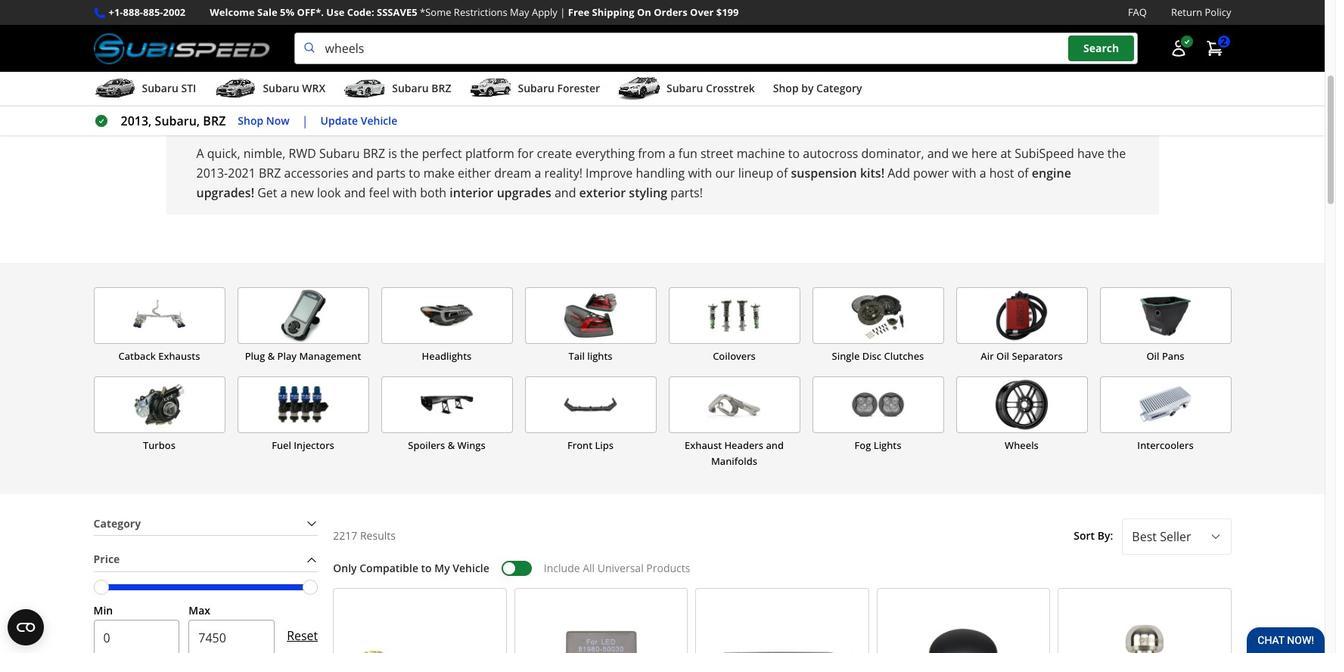 Task type: vqa. For each thing, say whether or not it's contained in the screenshot.
2
yes



Task type: locate. For each thing, give the bounding box(es) containing it.
minimum slider
[[93, 580, 109, 595]]

subaru left forester
[[518, 81, 554, 95]]

subaru wrx
[[263, 81, 326, 95]]

coilovers
[[713, 350, 756, 363]]

and inside exhaust headers and manifolds
[[766, 439, 784, 453]]

lips
[[595, 439, 614, 453]]

front lips image
[[525, 378, 656, 433]]

0 horizontal spatial with
[[393, 185, 417, 201]]

| left free
[[560, 5, 565, 19]]

the right is
[[400, 145, 419, 162]]

sssave5
[[377, 5, 417, 19]]

and right headers
[[766, 439, 784, 453]]

0 horizontal spatial vehicle
[[361, 113, 397, 128]]

0 horizontal spatial &
[[268, 350, 275, 363]]

only
[[333, 561, 357, 576]]

1 vertical spatial vehicle
[[453, 561, 489, 576]]

air
[[981, 350, 994, 363]]

subaru inside dropdown button
[[667, 81, 703, 95]]

fog lights image
[[813, 378, 943, 433]]

a left host
[[980, 165, 986, 182]]

& for plug
[[268, 350, 275, 363]]

with down 'parts'
[[393, 185, 417, 201]]

subaru up now
[[263, 81, 299, 95]]

orders
[[654, 5, 688, 19]]

subaru inside a quick, nimble, rwd subaru brz is the perfect platform for create everything from a fun street machine to autocross dominator, and we here at subispeed have the 2013-2021 brz accessories and parts to make either dream a reality! improve handling with our lineup of
[[319, 145, 360, 162]]

our
[[715, 165, 735, 182]]

from
[[638, 145, 665, 162]]

with down the we
[[952, 165, 976, 182]]

oil inside button
[[996, 350, 1009, 363]]

kits!
[[860, 165, 884, 182]]

intercoolers button
[[1100, 377, 1231, 470]]

2002
[[163, 5, 186, 19]]

oil
[[996, 350, 1009, 363], [1147, 350, 1159, 363]]

of right lineup on the right of page
[[777, 165, 788, 182]]

Max text field
[[189, 620, 275, 654]]

universal
[[598, 561, 644, 576]]

shop for shop by category
[[773, 81, 799, 95]]

we
[[952, 145, 968, 162]]

a subaru crosstrek thumbnail image image
[[618, 77, 661, 100]]

now
[[266, 113, 290, 128]]

2 horizontal spatial to
[[788, 145, 800, 162]]

suspension
[[791, 165, 857, 182]]

include all universal products
[[544, 561, 690, 576]]

spoilers & wings image
[[382, 378, 512, 433]]

update
[[320, 113, 358, 128]]

perfect
[[422, 145, 462, 162]]

1 vertical spatial to
[[409, 165, 420, 182]]

1 vertical spatial &
[[448, 439, 455, 453]]

headers
[[724, 439, 763, 453]]

1 horizontal spatial shop
[[773, 81, 799, 95]]

0 horizontal spatial the
[[400, 145, 419, 162]]

subaru left crosstrek
[[667, 81, 703, 95]]

oil inside button
[[1147, 350, 1159, 363]]

0 vertical spatial &
[[268, 350, 275, 363]]

sti
[[181, 81, 196, 95]]

olm led hyperblink module - 2015-2021 subaru wrx & sti / 2013-2021 fr-s / brz / 86 / 2014-2018 forester / 2013-2017 crosstrek / 2012-2016 impreza / 2010-2014 outback image
[[521, 595, 681, 654]]

and left feel
[[344, 185, 366, 201]]

open widget image
[[8, 610, 44, 646]]

| right now
[[302, 113, 308, 129]]

1 horizontal spatial the
[[1108, 145, 1126, 162]]

apply
[[532, 5, 557, 19]]

spoilers & wings
[[408, 439, 486, 453]]

engine upgrades!
[[196, 165, 1071, 201]]

1 oil from the left
[[996, 350, 1009, 363]]

include
[[544, 561, 580, 576]]

oil left pans
[[1147, 350, 1159, 363]]

new
[[290, 185, 314, 201]]

brz left a subaru forester thumbnail image
[[431, 81, 451, 95]]

shop left by
[[773, 81, 799, 95]]

a subaru brz thumbnail image image
[[344, 77, 386, 100]]

a right get
[[280, 185, 287, 201]]

shop inside shop now link
[[238, 113, 263, 128]]

coilovers image
[[669, 288, 799, 344]]

update vehicle button
[[320, 113, 397, 130]]

with
[[688, 165, 712, 182], [952, 165, 976, 182], [393, 185, 417, 201]]

fuel injectors image
[[238, 378, 368, 433]]

crosstrek
[[706, 81, 755, 95]]

fog
[[855, 439, 871, 453]]

1 horizontal spatial to
[[421, 561, 432, 576]]

of
[[777, 165, 788, 182], [1017, 165, 1029, 182]]

sort
[[1074, 529, 1095, 543]]

0 horizontal spatial |
[[302, 113, 308, 129]]

wheels image
[[957, 378, 1087, 433]]

catback exhausts image
[[94, 288, 224, 344]]

plug & play management
[[245, 350, 361, 363]]

subaru,
[[155, 113, 200, 129]]

engine
[[1032, 165, 1071, 182]]

subaru for subaru sti
[[142, 81, 178, 95]]

0 horizontal spatial of
[[777, 165, 788, 182]]

air oil separators button
[[956, 288, 1088, 365]]

the
[[400, 145, 419, 162], [1108, 145, 1126, 162]]

0 vertical spatial vehicle
[[361, 113, 397, 128]]

1 vertical spatial |
[[302, 113, 308, 129]]

platform
[[465, 145, 514, 162]]

subispeed
[[1015, 145, 1074, 162]]

5%
[[280, 5, 294, 19]]

styling
[[629, 185, 667, 201]]

0 horizontal spatial shop
[[238, 113, 263, 128]]

at
[[1000, 145, 1012, 162]]

oil pans image
[[1100, 288, 1231, 344]]

to right machine
[[788, 145, 800, 162]]

vehicle inside button
[[361, 113, 397, 128]]

air oil separators image
[[957, 288, 1087, 344]]

by
[[801, 81, 814, 95]]

2217 results
[[333, 529, 396, 543]]

the right the have
[[1108, 145, 1126, 162]]

oil right air at the bottom right of the page
[[996, 350, 1009, 363]]

1 horizontal spatial &
[[448, 439, 455, 453]]

subaru
[[142, 81, 178, 95], [263, 81, 299, 95], [392, 81, 429, 95], [518, 81, 554, 95], [667, 81, 703, 95], [319, 145, 360, 162]]

shop inside "shop by category" dropdown button
[[773, 81, 799, 95]]

subaru for subaru forester
[[518, 81, 554, 95]]

& left play
[[268, 350, 275, 363]]

vehicle right my
[[453, 561, 489, 576]]

turbos image
[[94, 378, 224, 433]]

subaru left 'sti'
[[142, 81, 178, 95]]

with down fun
[[688, 165, 712, 182]]

brz left is
[[363, 145, 385, 162]]

subaru right the a subaru brz thumbnail image
[[392, 81, 429, 95]]

free
[[568, 5, 589, 19]]

dominator,
[[861, 145, 924, 162]]

0 horizontal spatial oil
[[996, 350, 1009, 363]]

subaru for subaru wrx
[[263, 81, 299, 95]]

2 oil from the left
[[1147, 350, 1159, 363]]

over
[[690, 5, 714, 19]]

vehicle down the a subaru brz thumbnail image
[[361, 113, 397, 128]]

play
[[277, 350, 297, 363]]

1 horizontal spatial vehicle
[[453, 561, 489, 576]]

upgrades
[[497, 185, 551, 201]]

1 horizontal spatial of
[[1017, 165, 1029, 182]]

faq link
[[1128, 5, 1147, 21]]

a subaru forester thumbnail image image
[[469, 77, 512, 100]]

power
[[913, 165, 949, 182]]

management
[[299, 350, 361, 363]]

update vehicle
[[320, 113, 397, 128]]

turbos
[[143, 439, 176, 453]]

2 of from the left
[[1017, 165, 1029, 182]]

1 horizontal spatial |
[[560, 5, 565, 19]]

may
[[510, 5, 529, 19]]

on
[[637, 5, 651, 19]]

single
[[832, 350, 860, 363]]

exhausts
[[158, 350, 200, 363]]

885-
[[143, 5, 163, 19]]

to left my
[[421, 561, 432, 576]]

of right host
[[1017, 165, 1029, 182]]

exhaust headers and manifolds image
[[669, 378, 799, 433]]

shop now link
[[238, 113, 290, 130]]

quick,
[[207, 145, 240, 162]]

button image
[[1169, 39, 1187, 58]]

single disc clutches image
[[813, 288, 943, 344]]

all
[[583, 561, 595, 576]]

fumoto quick engine oil drain valve - 2015-2022 wrx / 2013+ fr-s / brz / 86 image
[[340, 595, 500, 654]]

to right 'parts'
[[409, 165, 420, 182]]

1 of from the left
[[777, 165, 788, 182]]

clutches
[[884, 350, 924, 363]]

subaru up accessories
[[319, 145, 360, 162]]

0 vertical spatial shop
[[773, 81, 799, 95]]

1 horizontal spatial oil
[[1147, 350, 1159, 363]]

spoilers & wings button
[[381, 377, 513, 470]]

lights
[[587, 350, 613, 363]]

exterior
[[579, 185, 626, 201]]

1 vertical spatial shop
[[238, 113, 263, 128]]

handling
[[636, 165, 685, 182]]

& for spoilers
[[448, 439, 455, 453]]

& left wings
[[448, 439, 455, 453]]

shop left now
[[238, 113, 263, 128]]

1 horizontal spatial with
[[688, 165, 712, 182]]

a
[[669, 145, 675, 162], [534, 165, 541, 182], [980, 165, 986, 182], [280, 185, 287, 201]]

of inside a quick, nimble, rwd subaru brz is the perfect platform for create everything from a fun street machine to autocross dominator, and we here at subispeed have the 2013-2021 brz accessories and parts to make either dream a reality! improve handling with our lineup of
[[777, 165, 788, 182]]



Task type: describe. For each thing, give the bounding box(es) containing it.
2 vertical spatial to
[[421, 561, 432, 576]]

catback
[[118, 350, 156, 363]]

search
[[1083, 41, 1119, 56]]

Min text field
[[93, 620, 180, 654]]

1 the from the left
[[400, 145, 419, 162]]

tail lights button
[[525, 288, 656, 365]]

gcs ebrake button image
[[883, 595, 1043, 654]]

0 vertical spatial |
[[560, 5, 565, 19]]

make
[[424, 165, 455, 182]]

subaru brz
[[392, 81, 451, 95]]

front
[[567, 439, 592, 453]]

welcome sale 5% off*. use code: sssave5
[[210, 5, 417, 19]]

search input field
[[294, 33, 1138, 64]]

+1-
[[109, 5, 123, 19]]

headlights
[[422, 350, 472, 363]]

select... image
[[1209, 531, 1222, 543]]

improve
[[586, 165, 633, 182]]

get a new look and feel with both interior upgrades and exterior styling parts!
[[257, 185, 703, 201]]

pans
[[1162, 350, 1184, 363]]

intercoolers image
[[1100, 378, 1231, 433]]

front lips
[[567, 439, 614, 453]]

have
[[1077, 145, 1104, 162]]

manifolds
[[711, 455, 757, 469]]

2 horizontal spatial with
[[952, 165, 976, 182]]

search button
[[1068, 36, 1134, 61]]

fuel injectors
[[272, 439, 334, 453]]

wheels
[[1005, 439, 1039, 453]]

catback exhausts
[[118, 350, 200, 363]]

plug & play management image
[[238, 288, 368, 344]]

min
[[93, 604, 113, 618]]

accessories
[[284, 165, 349, 182]]

return
[[1171, 5, 1202, 19]]

and down reality!
[[555, 185, 576, 201]]

a subaru wrx thumbnail image image
[[214, 77, 257, 100]]

look
[[317, 185, 341, 201]]

air oil separators
[[981, 350, 1063, 363]]

rwd
[[289, 145, 316, 162]]

subaru sti button
[[93, 75, 196, 105]]

2013-
[[196, 165, 228, 182]]

2013,
[[121, 113, 152, 129]]

+1-888-885-2002 link
[[109, 5, 186, 21]]

street
[[701, 145, 734, 162]]

2013-2021 subaru brz image
[[0, 0, 1325, 83]]

suspension kits! add power with a host of
[[791, 165, 1032, 182]]

subaru for subaru brz
[[392, 81, 429, 95]]

fog lights
[[855, 439, 901, 453]]

$199
[[716, 5, 739, 19]]

front lips button
[[525, 377, 656, 470]]

Select... button
[[1122, 519, 1231, 555]]

sale
[[257, 5, 277, 19]]

2217
[[333, 529, 357, 543]]

return policy link
[[1171, 5, 1231, 21]]

subaru brz button
[[344, 75, 451, 105]]

nimble,
[[243, 145, 286, 162]]

machine
[[737, 145, 785, 162]]

tail
[[568, 350, 585, 363]]

coilovers button
[[668, 288, 800, 365]]

price
[[93, 552, 120, 567]]

a up upgrades
[[534, 165, 541, 182]]

intercoolers
[[1137, 439, 1194, 453]]

brz up quick,
[[203, 113, 226, 129]]

shop by category
[[773, 81, 862, 95]]

2 the from the left
[[1108, 145, 1126, 162]]

olm carbon fiber oe style ebrake handle - 2015+ wrx / sti / 2013+ fr-s / brz / 86 / 14-18 forester / 13-17 crosstrek image
[[702, 595, 862, 654]]

brz inside dropdown button
[[431, 81, 451, 95]]

subaru wrx button
[[214, 75, 326, 105]]

subaru forester
[[518, 81, 600, 95]]

reset
[[287, 628, 318, 644]]

verus billet clutch fork pivot - 2013+ fr-s / brz / 2006-2022 wrx image
[[1065, 595, 1225, 654]]

brz up get
[[259, 165, 281, 182]]

0 horizontal spatial to
[[409, 165, 420, 182]]

parts!
[[670, 185, 703, 201]]

plug & play management button
[[237, 288, 369, 365]]

and up feel
[[352, 165, 373, 182]]

2 button
[[1198, 33, 1231, 64]]

subaru crosstrek
[[667, 81, 755, 95]]

0 vertical spatial to
[[788, 145, 800, 162]]

subispeed logo image
[[93, 33, 270, 64]]

with inside a quick, nimble, rwd subaru brz is the perfect platform for create everything from a fun street machine to autocross dominator, and we here at subispeed have the 2013-2021 brz accessories and parts to make either dream a reality! improve handling with our lineup of
[[688, 165, 712, 182]]

host
[[989, 165, 1014, 182]]

a subaru sti thumbnail image image
[[93, 77, 136, 100]]

and up power
[[927, 145, 949, 162]]

create
[[537, 145, 572, 162]]

disc
[[862, 350, 882, 363]]

policy
[[1205, 5, 1231, 19]]

headlights image
[[382, 288, 512, 344]]

exhaust headers and manifolds
[[685, 439, 784, 469]]

shop for shop now
[[238, 113, 263, 128]]

reset button
[[287, 618, 318, 654]]

plug
[[245, 350, 265, 363]]

subaru crosstrek button
[[618, 75, 755, 105]]

here
[[971, 145, 997, 162]]

category
[[93, 516, 141, 531]]

subaru forester button
[[469, 75, 600, 105]]

a left fun
[[669, 145, 675, 162]]

maximum slider
[[303, 580, 318, 595]]

category button
[[93, 513, 318, 536]]

get
[[257, 185, 277, 201]]

compatible
[[360, 561, 418, 576]]

single disc clutches button
[[812, 288, 944, 365]]

everything
[[575, 145, 635, 162]]

a
[[196, 145, 204, 162]]

shop by category button
[[773, 75, 862, 105]]

*some restrictions may apply | free shipping on orders over $199
[[420, 5, 739, 19]]

tail lights image
[[525, 288, 656, 344]]

welcome
[[210, 5, 255, 19]]

injectors
[[294, 439, 334, 453]]

subaru for subaru crosstrek
[[667, 81, 703, 95]]

fuel
[[272, 439, 291, 453]]

parts
[[376, 165, 406, 182]]

exhaust headers and manifolds button
[[668, 377, 800, 470]]

2021
[[228, 165, 256, 182]]

exhaust
[[685, 439, 722, 453]]

catback exhausts button
[[93, 288, 225, 365]]



